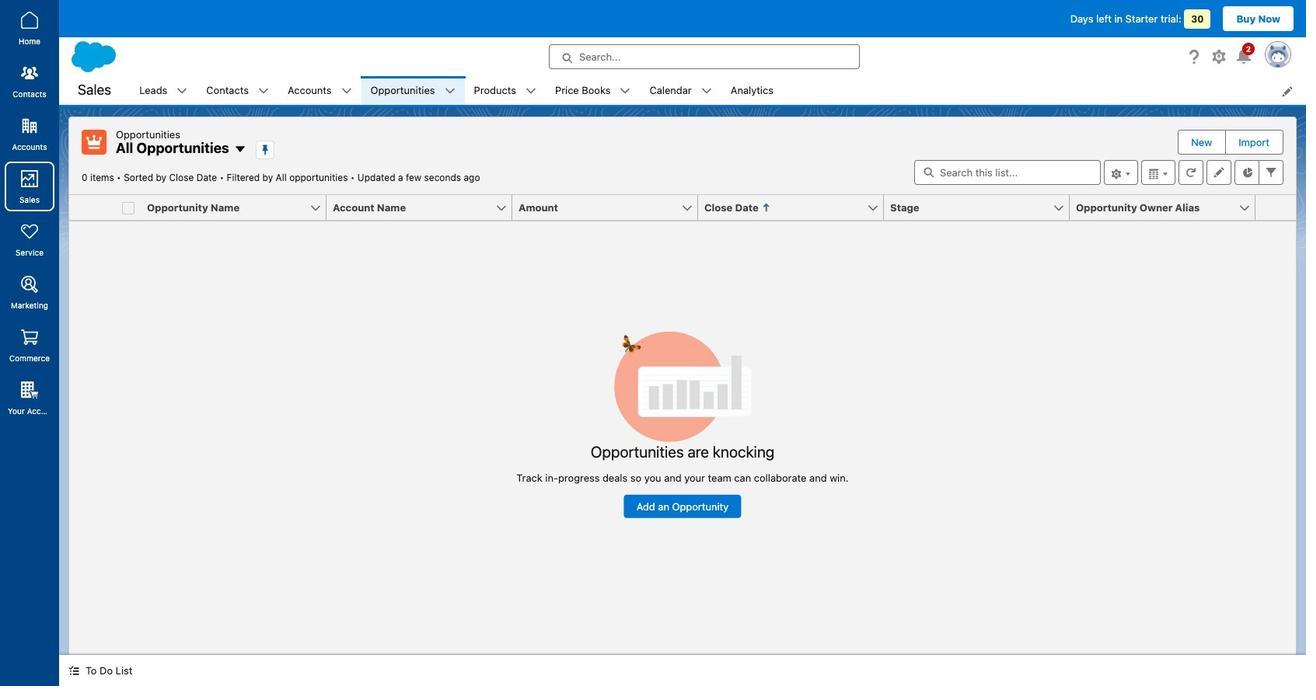 Task type: vqa. For each thing, say whether or not it's contained in the screenshot.
Item Number image
yes



Task type: describe. For each thing, give the bounding box(es) containing it.
item number element
[[69, 195, 116, 221]]

stage element
[[884, 195, 1079, 221]]

text default image for 7th list item from left
[[701, 86, 712, 97]]

list view controls image
[[1104, 160, 1138, 185]]

4 list item from the left
[[361, 76, 465, 105]]

text default image for third list item
[[341, 86, 352, 97]]

account name element
[[327, 195, 522, 221]]

opportunity owner alias element
[[1070, 195, 1265, 221]]

amount element
[[512, 195, 707, 221]]

item number image
[[69, 195, 116, 220]]

action image
[[1256, 195, 1296, 220]]

1 list item from the left
[[130, 76, 197, 105]]

text default image for fourth list item
[[444, 86, 455, 97]]

select list display image
[[1141, 160, 1175, 185]]

opportunities image
[[82, 130, 107, 155]]

text default image for sixth list item from the left
[[620, 86, 631, 97]]

5 list item from the left
[[465, 76, 546, 105]]

text default image for 2nd list item
[[258, 86, 269, 97]]

7 list item from the left
[[640, 76, 721, 105]]



Task type: locate. For each thing, give the bounding box(es) containing it.
2 list item from the left
[[197, 76, 278, 105]]

action element
[[1256, 195, 1296, 221]]

text default image
[[177, 86, 188, 97], [258, 86, 269, 97], [444, 86, 455, 97], [701, 86, 712, 97], [234, 143, 246, 156]]

3 list item from the left
[[278, 76, 361, 105]]

cell
[[116, 195, 141, 221]]

list
[[130, 76, 1306, 105]]

text default image
[[341, 86, 352, 97], [526, 86, 536, 97], [620, 86, 631, 97], [68, 666, 79, 677]]

cell inside all opportunities|opportunities|list view element
[[116, 195, 141, 221]]

Search All Opportunities list view. search field
[[914, 160, 1101, 185]]

status
[[517, 331, 849, 518]]

text default image for seventh list item from right
[[177, 86, 188, 97]]

6 list item from the left
[[546, 76, 640, 105]]

list item
[[130, 76, 197, 105], [197, 76, 278, 105], [278, 76, 361, 105], [361, 76, 465, 105], [465, 76, 546, 105], [546, 76, 640, 105], [640, 76, 721, 105]]

all opportunities|opportunities|list view element
[[68, 117, 1297, 655]]

text default image for 5th list item from the left
[[526, 86, 536, 97]]

all opportunities status
[[82, 172, 358, 183]]

close date element
[[698, 195, 893, 221]]

opportunity name element
[[141, 195, 336, 221]]



